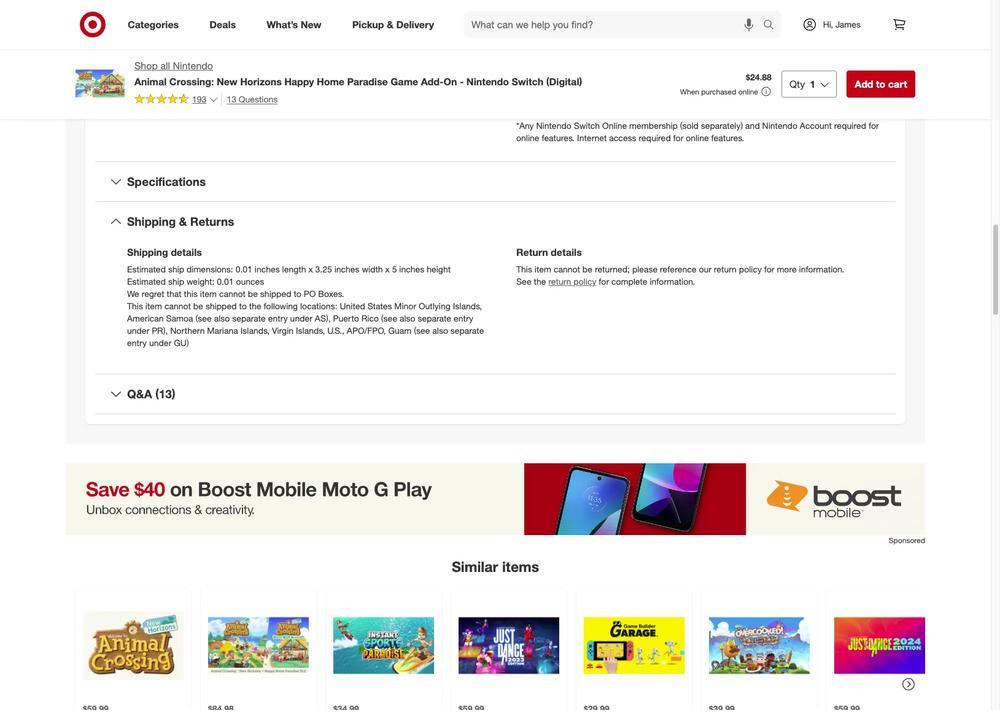 Task type: locate. For each thing, give the bounding box(es) containing it.
1 vertical spatial photos
[[825, 71, 852, 82]]

add to cart button
[[847, 71, 915, 98]]

be down the ounces
[[248, 288, 258, 299]]

photos up they
[[825, 71, 852, 82]]

image of animal crossing: new horizons happy home paradise game add-on - nintendo switch (digital) image
[[76, 59, 125, 108]]

share
[[516, 35, 539, 45], [786, 71, 808, 82]]

shipping inside the shipping details estimated ship dimensions: 0.01 inches length x 3.25 inches width x 5 inches height estimated ship weight: 0.01 ounces we regret that this item cannot be shipped to po boxes.
[[127, 246, 168, 258]]

this up see
[[516, 264, 532, 274]]

policy down returned;
[[574, 276, 596, 287]]

shipped up the following
[[260, 288, 291, 299]]

(see right 'guam'
[[414, 325, 430, 336]]

search
[[757, 19, 787, 32]]

game up (digital)
[[546, 59, 568, 70]]

share inside the take in-game photos of your designs and add them to your portfolio. show them to other characters and you may get more requests to create vacation homes! share the photos with other players using the in-game showroom* in the happy home network app and they can tour your personally-designed resort islands or go tour theirs for some relaxation and inspiration.
[[786, 71, 808, 82]]

What can we help you find? suggestions appear below search field
[[464, 11, 766, 38]]

&
[[387, 18, 394, 30], [179, 214, 187, 228]]

paradise
[[347, 75, 388, 88]]

required down membership
[[639, 133, 671, 143]]

1 horizontal spatial shipped
[[260, 288, 291, 299]]

home
[[317, 75, 344, 88], [739, 84, 762, 94]]

switch inside *any nintendo switch online membership (sold separately) and nintendo account required for online features. internet access required for online features.
[[574, 121, 600, 131]]

your up vacation
[[727, 59, 743, 70]]

pickup & delivery link
[[342, 11, 449, 38]]

cannot
[[554, 264, 580, 274], [219, 288, 246, 299], [164, 301, 191, 311]]

& left the returns
[[179, 214, 187, 228]]

photos
[[570, 59, 597, 70], [825, 71, 852, 82]]

item inside the shipping details estimated ship dimensions: 0.01 inches length x 3.25 inches width x 5 inches height estimated ship weight: 0.01 ounces we regret that this item cannot be shipped to po boxes.
[[200, 288, 217, 299]]

other
[[838, 59, 858, 70], [516, 84, 536, 94]]

2 them from the left
[[806, 59, 826, 70]]

switch down take
[[512, 75, 543, 88]]

online down $24.88 at top
[[738, 87, 758, 96]]

islands
[[641, 96, 668, 106]]

0 horizontal spatial home
[[317, 75, 344, 88]]

2 horizontal spatial online
[[738, 87, 758, 96]]

the right see
[[534, 276, 546, 287]]

inches right 3.25
[[334, 264, 359, 274]]

0 horizontal spatial in-
[[536, 59, 546, 70]]

shipping & returns
[[127, 214, 234, 228]]

1 vertical spatial item
[[200, 288, 217, 299]]

other up add
[[838, 59, 858, 70]]

1 vertical spatial information.
[[650, 276, 695, 287]]

resort
[[616, 96, 639, 106]]

deals link
[[199, 11, 251, 38]]

be down this
[[193, 301, 203, 311]]

0 horizontal spatial features.
[[542, 133, 575, 143]]

in- down get
[[606, 84, 617, 94]]

other down 'characters'
[[516, 84, 536, 94]]

1 horizontal spatial item
[[200, 288, 217, 299]]

1 shipping from the top
[[127, 214, 176, 228]]

details for return
[[551, 246, 582, 258]]

0 vertical spatial photos
[[570, 59, 597, 70]]

0 vertical spatial ship
[[168, 264, 184, 274]]

0 vertical spatial return
[[714, 264, 737, 274]]

0 vertical spatial game
[[546, 59, 568, 70]]

cannot up samoa
[[164, 301, 191, 311]]

minor
[[394, 301, 416, 311]]

specifications
[[127, 175, 206, 189]]

1 horizontal spatial details
[[551, 246, 582, 258]]

1 vertical spatial cannot
[[219, 288, 246, 299]]

1 horizontal spatial new
[[301, 18, 321, 30]]

with inside the take in-game photos of your designs and add them to your portfolio. show them to other characters and you may get more requests to create vacation homes! share the photos with other players using the in-game showroom* in the happy home network app and they can tour your personally-designed resort islands or go tour theirs for some relaxation and inspiration.
[[854, 71, 870, 82]]

1 horizontal spatial be
[[248, 288, 258, 299]]

for
[[735, 96, 745, 106], [869, 121, 879, 131], [673, 133, 684, 143], [764, 264, 775, 274], [599, 276, 609, 287]]

under down locations:
[[290, 313, 312, 323]]

of
[[599, 59, 607, 70]]

0 vertical spatial shipping
[[127, 214, 176, 228]]

be up return policy link
[[583, 264, 592, 274]]

return right our
[[714, 264, 737, 274]]

details inside return details this item cannot be returned;  please reference our return policy for more information. see the return policy for complete information.
[[551, 246, 582, 258]]

and down app
[[811, 96, 825, 106]]

rico
[[361, 313, 379, 323]]

q&a (13)
[[127, 387, 175, 401]]

shipping for shipping details estimated ship dimensions: 0.01 inches length x 3.25 inches width x 5 inches height estimated ship weight: 0.01 ounces we regret that this item cannot be shipped to po boxes.
[[127, 246, 168, 258]]

1 vertical spatial &
[[179, 214, 187, 228]]

our
[[699, 264, 711, 274]]

islands, down as),
[[296, 325, 325, 336]]

0 horizontal spatial be
[[193, 301, 203, 311]]

1 details from the left
[[171, 246, 202, 258]]

happy right horizons
[[284, 75, 314, 88]]

shipped up mariana
[[206, 301, 237, 311]]

pickup
[[352, 18, 384, 30]]

happy up the theirs
[[711, 84, 736, 94]]

in- up 'characters'
[[536, 59, 546, 70]]

1 horizontal spatial (see
[[381, 313, 397, 323]]

0 horizontal spatial return
[[548, 276, 571, 287]]

complete
[[611, 276, 647, 287]]

also up mariana
[[214, 313, 230, 323]]

game up resort
[[617, 84, 638, 94]]

2 details from the left
[[551, 246, 582, 258]]

home inside shop all nintendo animal crossing: new horizons happy home paradise game add-on - nintendo switch (digital)
[[317, 75, 344, 88]]

1 x from the left
[[308, 264, 313, 274]]

home up some
[[739, 84, 762, 94]]

1 horizontal spatial home
[[739, 84, 762, 94]]

1 horizontal spatial happy
[[711, 84, 736, 94]]

0 vertical spatial be
[[583, 264, 592, 274]]

the down the ounces
[[249, 301, 261, 311]]

switch
[[512, 75, 543, 88], [574, 121, 600, 131]]

you
[[576, 71, 590, 82]]

return right see
[[548, 276, 571, 287]]

2 horizontal spatial be
[[583, 264, 592, 274]]

1 horizontal spatial share
[[786, 71, 808, 82]]

0 horizontal spatial share
[[516, 35, 539, 45]]

share up take
[[516, 35, 539, 45]]

similar
[[452, 558, 498, 575]]

1 horizontal spatial switch
[[574, 121, 600, 131]]

your left masterpieces
[[541, 35, 558, 45]]

for inside the take in-game photos of your designs and add them to your portfolio. show them to other characters and you may get more requests to create vacation homes! share the photos with other players using the in-game showroom* in the happy home network app and they can tour your personally-designed resort islands or go tour theirs for some relaxation and inspiration.
[[735, 96, 745, 106]]

more inside the take in-game photos of your designs and add them to your portfolio. show them to other characters and you may get more requests to create vacation homes! share the photos with other players using the in-game showroom* in the happy home network app and they can tour your personally-designed resort islands or go tour theirs for some relaxation and inspiration.
[[626, 71, 645, 82]]

them up 1
[[806, 59, 826, 70]]

nintendo down personally-
[[536, 121, 571, 131]]

1 horizontal spatial this
[[516, 264, 532, 274]]

take in-game photos of your designs and add them to your portfolio. show them to other characters and you may get more requests to create vacation homes! share the photos with other players using the in-game showroom* in the happy home network app and they can tour your personally-designed resort islands or go tour theirs for some relaxation and inspiration.
[[516, 59, 884, 106]]

0.01 up the ounces
[[236, 264, 252, 274]]

american
[[127, 313, 164, 323]]

specifications button
[[95, 162, 896, 201]]

2 horizontal spatial item
[[535, 264, 551, 274]]

search button
[[757, 11, 787, 41]]

1 vertical spatial required
[[639, 133, 671, 143]]

switch up internet
[[574, 121, 600, 131]]

can
[[852, 84, 866, 94]]

new right what's
[[301, 18, 321, 30]]

0 horizontal spatial other
[[516, 84, 536, 94]]

northern
[[170, 325, 205, 336]]

to right add
[[876, 78, 886, 90]]

0 horizontal spatial this
[[127, 301, 143, 311]]

characters
[[516, 71, 557, 82]]

1 vertical spatial more
[[777, 264, 797, 274]]

required down inspiration.
[[834, 121, 866, 131]]

on
[[444, 75, 457, 88]]

with up can
[[854, 71, 870, 82]]

nintendo down relaxation
[[762, 121, 797, 131]]

home left paradise
[[317, 75, 344, 88]]

1 vertical spatial under
[[127, 325, 149, 336]]

2 vertical spatial cannot
[[164, 301, 191, 311]]

to inside the shipping details estimated ship dimensions: 0.01 inches length x 3.25 inches width x 5 inches height estimated ship weight: 0.01 ounces we regret that this item cannot be shipped to po boxes.
[[294, 288, 301, 299]]

0 horizontal spatial (see
[[196, 313, 212, 323]]

0 horizontal spatial item
[[145, 301, 162, 311]]

*any nintendo switch online membership (sold separately) and nintendo account required for online features. internet access required for online features.
[[516, 121, 879, 143]]

what's
[[267, 18, 298, 30]]

0 vertical spatial cannot
[[554, 264, 580, 274]]

0.01 down dimensions:
[[217, 276, 234, 287]]

also
[[214, 313, 230, 323], [400, 313, 415, 323], [432, 325, 448, 336]]

sponsored
[[889, 536, 925, 545]]

switch inside shop all nintendo animal crossing: new horizons happy home paradise game add-on - nintendo switch (digital)
[[512, 75, 543, 88]]

1 vertical spatial be
[[248, 288, 258, 299]]

inches right 5
[[399, 264, 424, 274]]

1 horizontal spatial them
[[806, 59, 826, 70]]

shipping inside dropdown button
[[127, 214, 176, 228]]

1 vertical spatial policy
[[574, 276, 596, 287]]

return details this item cannot be returned;  please reference our return policy for more information. see the return policy for complete information.
[[516, 246, 844, 287]]

0 horizontal spatial cannot
[[164, 301, 191, 311]]

0 horizontal spatial switch
[[512, 75, 543, 88]]

1 vertical spatial share
[[786, 71, 808, 82]]

1 vertical spatial switch
[[574, 121, 600, 131]]

photos up you on the right
[[570, 59, 597, 70]]

x left 3.25
[[308, 264, 313, 274]]

the inside return details this item cannot be returned;  please reference our return policy for more information. see the return policy for complete information.
[[534, 276, 546, 287]]

1 vertical spatial 0.01
[[217, 276, 234, 287]]

details up return policy link
[[551, 246, 582, 258]]

0 horizontal spatial new
[[217, 75, 237, 88]]

1 vertical spatial this
[[127, 301, 143, 311]]

under down pr),
[[149, 338, 172, 348]]

(sold
[[680, 121, 699, 131]]

features. left internet
[[542, 133, 575, 143]]

delivery
[[396, 18, 434, 30]]

just dance 2024 edition - nintendo switch (digital) image
[[834, 595, 935, 696]]

return
[[516, 246, 548, 258]]

x
[[308, 264, 313, 274], [385, 264, 390, 274]]

policy right our
[[739, 264, 762, 274]]

inches
[[255, 264, 280, 274], [334, 264, 359, 274], [399, 264, 424, 274]]

shipping & returns button
[[95, 202, 896, 241]]

& inside dropdown button
[[179, 214, 187, 228]]

the up "designed"
[[592, 84, 604, 94]]

item down return
[[535, 264, 551, 274]]

0 vertical spatial more
[[626, 71, 645, 82]]

1 horizontal spatial return
[[714, 264, 737, 274]]

to left po
[[294, 288, 301, 299]]

0.01
[[236, 264, 252, 274], [217, 276, 234, 287]]

and up requests on the right top of page
[[660, 59, 675, 70]]

and down some
[[745, 121, 760, 131]]

this item cannot be shipped to the following locations:
[[127, 301, 337, 311]]

nintendo up the 'crossing:'
[[173, 60, 213, 72]]

1 horizontal spatial photos
[[825, 71, 852, 82]]

1 them from the left
[[694, 59, 714, 70]]

1 horizontal spatial x
[[385, 264, 390, 274]]

2 inches from the left
[[334, 264, 359, 274]]

that
[[167, 288, 182, 299]]

separate
[[232, 313, 266, 323], [418, 313, 451, 323], [451, 325, 484, 336]]

access
[[609, 133, 636, 143]]

item down regret
[[145, 301, 162, 311]]

x left 5
[[385, 264, 390, 274]]

0 horizontal spatial more
[[626, 71, 645, 82]]

online down *any
[[516, 133, 539, 143]]

cannot up this item cannot be shipped to the following locations:
[[219, 288, 246, 299]]

0 horizontal spatial also
[[214, 313, 230, 323]]

0 horizontal spatial shipped
[[206, 301, 237, 311]]

all
[[160, 60, 170, 72]]

gu)
[[174, 338, 189, 348]]

this down the we
[[127, 301, 143, 311]]

tour
[[868, 84, 884, 94], [693, 96, 708, 106]]

item inside return details this item cannot be returned;  please reference our return policy for more information. see the return policy for complete information.
[[535, 264, 551, 274]]

2 ship from the top
[[168, 276, 184, 287]]

also down "minor"
[[400, 313, 415, 323]]

0 vertical spatial other
[[838, 59, 858, 70]]

height
[[427, 264, 451, 274]]

islands, left 'virgin'
[[240, 325, 270, 336]]

details inside the shipping details estimated ship dimensions: 0.01 inches length x 3.25 inches width x 5 inches height estimated ship weight: 0.01 ounces we regret that this item cannot be shipped to po boxes.
[[171, 246, 202, 258]]

1 horizontal spatial 0.01
[[236, 264, 252, 274]]

2 shipping from the top
[[127, 246, 168, 258]]

nintendo right -
[[467, 75, 509, 88]]

islands, right outlying
[[453, 301, 482, 311]]

tour right can
[[868, 84, 884, 94]]

online down the (sold
[[686, 133, 709, 143]]

also down outlying
[[432, 325, 448, 336]]

go
[[681, 96, 691, 106]]

1 horizontal spatial online
[[686, 133, 709, 143]]

0 horizontal spatial inches
[[255, 264, 280, 274]]

cart
[[888, 78, 907, 90]]

2 horizontal spatial inches
[[399, 264, 424, 274]]

2 horizontal spatial (see
[[414, 325, 430, 336]]

1 vertical spatial new
[[217, 75, 237, 88]]

new up 13
[[217, 75, 237, 88]]

cannot up return policy link
[[554, 264, 580, 274]]

details up dimensions:
[[171, 246, 202, 258]]

item down weight:
[[200, 288, 217, 299]]

what's new link
[[256, 11, 337, 38]]

0 horizontal spatial tour
[[693, 96, 708, 106]]

them up create
[[694, 59, 714, 70]]

1 horizontal spatial inches
[[334, 264, 359, 274]]

theirs
[[711, 96, 732, 106]]

& right pickup in the left of the page
[[387, 18, 394, 30]]

them
[[694, 59, 714, 70], [806, 59, 826, 70]]

3.25
[[315, 264, 332, 274]]

2 vertical spatial be
[[193, 301, 203, 311]]

tour right 'go'
[[693, 96, 708, 106]]

shipping down the specifications
[[127, 214, 176, 228]]

under
[[290, 313, 312, 323], [127, 325, 149, 336], [149, 338, 172, 348]]

animal crossing: new horizons - nintendo switch (digital) image
[[83, 595, 184, 696]]

0 vertical spatial &
[[387, 18, 394, 30]]

2 features. from the left
[[711, 133, 744, 143]]

be inside return details this item cannot be returned;  please reference our return policy for more information. see the return policy for complete information.
[[583, 264, 592, 274]]

shipped inside the shipping details estimated ship dimensions: 0.01 inches length x 3.25 inches width x 5 inches height estimated ship weight: 0.01 ounces we regret that this item cannot be shipped to po boxes.
[[260, 288, 291, 299]]

united
[[340, 301, 365, 311]]

in
[[688, 84, 694, 94]]

features. down separately)
[[711, 133, 744, 143]]

inches up the ounces
[[255, 264, 280, 274]]

0 horizontal spatial &
[[179, 214, 187, 228]]

your
[[541, 35, 558, 45], [609, 59, 626, 70], [727, 59, 743, 70], [516, 96, 533, 106]]

account
[[800, 121, 832, 131]]

to
[[717, 59, 724, 70], [828, 59, 836, 70], [684, 71, 691, 82], [876, 78, 886, 90], [294, 288, 301, 299], [239, 301, 247, 311]]

share down the show
[[786, 71, 808, 82]]

with
[[615, 35, 631, 45], [854, 71, 870, 82]]

when purchased online
[[680, 87, 758, 96]]

1 horizontal spatial required
[[834, 121, 866, 131]]

1 horizontal spatial cannot
[[219, 288, 246, 299]]

crossing:
[[169, 75, 214, 88]]

under down american
[[127, 325, 149, 336]]

& for shipping
[[179, 214, 187, 228]]

questions
[[239, 94, 278, 104]]

in-
[[536, 59, 546, 70], [606, 84, 617, 94]]

(see down states
[[381, 313, 397, 323]]

states
[[368, 301, 392, 311]]

1 vertical spatial shipping
[[127, 246, 168, 258]]

shipping up regret
[[127, 246, 168, 258]]

1 vertical spatial estimated
[[127, 276, 166, 287]]

1 horizontal spatial &
[[387, 18, 394, 30]]

nintendo
[[173, 60, 213, 72], [467, 75, 509, 88], [536, 121, 571, 131], [762, 121, 797, 131]]

instant sports paradise - nintendo switch (digital) image
[[333, 595, 434, 696]]

(13)
[[155, 387, 175, 401]]

0 vertical spatial tour
[[868, 84, 884, 94]]

(see up northern in the top of the page
[[196, 313, 212, 323]]

with left friends
[[615, 35, 631, 45]]



Task type: describe. For each thing, give the bounding box(es) containing it.
add
[[855, 78, 873, 90]]

virgin
[[272, 325, 293, 336]]

2 x from the left
[[385, 264, 390, 274]]

cannot inside the shipping details estimated ship dimensions: 0.01 inches length x 3.25 inches width x 5 inches height estimated ship weight: 0.01 ounces we regret that this item cannot be shipped to po boxes.
[[219, 288, 246, 299]]

$24.88
[[746, 72, 772, 82]]

advertisement region
[[66, 463, 925, 535]]

internet
[[577, 133, 607, 143]]

2 horizontal spatial entry
[[454, 313, 473, 323]]

0 horizontal spatial online
[[516, 133, 539, 143]]

home inside the take in-game photos of your designs and add them to your portfolio. show them to other characters and you may get more requests to create vacation homes! share the photos with other players using the in-game showroom* in the happy home network app and they can tour your personally-designed resort islands or go tour theirs for some relaxation and inspiration.
[[739, 84, 762, 94]]

this inside return details this item cannot be returned;  please reference our return policy for more information. see the return policy for complete information.
[[516, 264, 532, 274]]

the right in
[[697, 84, 709, 94]]

and right 1
[[816, 84, 831, 94]]

outlying
[[419, 301, 451, 311]]

designs
[[628, 59, 658, 70]]

5
[[392, 264, 397, 274]]

friends
[[633, 35, 659, 45]]

0 horizontal spatial photos
[[570, 59, 597, 70]]

puerto
[[333, 313, 359, 323]]

horizons
[[240, 75, 282, 88]]

1 vertical spatial return
[[548, 276, 571, 287]]

1 vertical spatial other
[[516, 84, 536, 94]]

shipping for shipping & returns
[[127, 214, 176, 228]]

0 vertical spatial policy
[[739, 264, 762, 274]]

animal crossing: new horizons bundle - nintendo switch (digital) image
[[208, 595, 309, 696]]

1 vertical spatial tour
[[693, 96, 708, 106]]

cannot inside return details this item cannot be returned;  please reference our return policy for more information. see the return policy for complete information.
[[554, 264, 580, 274]]

193
[[192, 94, 207, 105]]

to up they
[[828, 59, 836, 70]]

network
[[764, 84, 797, 94]]

take
[[516, 59, 534, 70]]

0 horizontal spatial entry
[[127, 338, 147, 348]]

1 horizontal spatial also
[[400, 313, 415, 323]]

be inside the shipping details estimated ship dimensions: 0.01 inches length x 3.25 inches width x 5 inches height estimated ship weight: 0.01 ounces we regret that this item cannot be shipped to po boxes.
[[248, 288, 258, 299]]

inspiration.
[[828, 96, 869, 106]]

add to cart
[[855, 78, 907, 90]]

details for shipping
[[171, 246, 202, 258]]

0 horizontal spatial required
[[639, 133, 671, 143]]

1 horizontal spatial game
[[617, 84, 638, 94]]

and inside *any nintendo switch online membership (sold separately) and nintendo account required for online features. internet access required for online features.
[[745, 121, 760, 131]]

1 horizontal spatial tour
[[868, 84, 884, 94]]

2 horizontal spatial also
[[432, 325, 448, 336]]

happy inside the take in-game photos of your designs and add them to your portfolio. show them to other characters and you may get more requests to create vacation homes! share the photos with other players using the in-game showroom* in the happy home network app and they can tour your personally-designed resort islands or go tour theirs for some relaxation and inspiration.
[[711, 84, 736, 94]]

0 vertical spatial share
[[516, 35, 539, 45]]

0 horizontal spatial information.
[[650, 276, 695, 287]]

0 horizontal spatial game
[[546, 59, 568, 70]]

or
[[671, 96, 679, 106]]

193 link
[[134, 93, 219, 108]]

your up *any
[[516, 96, 533, 106]]

app
[[799, 84, 814, 94]]

animal
[[134, 75, 167, 88]]

1 horizontal spatial islands,
[[296, 325, 325, 336]]

to inside button
[[876, 78, 886, 90]]

0 horizontal spatial 0.01
[[217, 276, 234, 287]]

players
[[539, 84, 566, 94]]

deals
[[209, 18, 236, 30]]

relaxation
[[771, 96, 808, 106]]

share your masterpieces with friends
[[516, 35, 659, 45]]

return policy link
[[548, 276, 596, 287]]

returns
[[190, 214, 234, 228]]

using
[[569, 84, 590, 94]]

length
[[282, 264, 306, 274]]

apo/fpo,
[[347, 325, 386, 336]]

more inside return details this item cannot be returned;  please reference our return policy for more information. see the return policy for complete information.
[[777, 264, 797, 274]]

we
[[127, 288, 139, 299]]

to down the ounces
[[239, 301, 247, 311]]

categories
[[128, 18, 179, 30]]

shop all nintendo animal crossing: new horizons happy home paradise game add-on - nintendo switch (digital)
[[134, 60, 582, 88]]

portfolio.
[[746, 59, 780, 70]]

& for pickup
[[387, 18, 394, 30]]

q&a (13) button
[[95, 374, 896, 414]]

2 horizontal spatial islands,
[[453, 301, 482, 311]]

boxes.
[[318, 288, 344, 299]]

dimensions:
[[187, 264, 233, 274]]

see
[[516, 276, 531, 287]]

to up create
[[717, 59, 724, 70]]

get
[[611, 71, 623, 82]]

2 estimated from the top
[[127, 276, 166, 287]]

0 horizontal spatial with
[[615, 35, 631, 45]]

mariana
[[207, 325, 238, 336]]

requests
[[648, 71, 681, 82]]

0 vertical spatial new
[[301, 18, 321, 30]]

may
[[592, 71, 609, 82]]

po
[[304, 288, 316, 299]]

your up get
[[609, 59, 626, 70]]

width
[[362, 264, 383, 274]]

to down add
[[684, 71, 691, 82]]

membership
[[629, 121, 678, 131]]

hi,
[[823, 19, 833, 29]]

locations:
[[300, 301, 337, 311]]

1 inches from the left
[[255, 264, 280, 274]]

1 estimated from the top
[[127, 264, 166, 274]]

1 horizontal spatial in-
[[606, 84, 617, 94]]

1 ship from the top
[[168, 264, 184, 274]]

1 features. from the left
[[542, 133, 575, 143]]

0 horizontal spatial islands,
[[240, 325, 270, 336]]

just dance 2023 edition - nintendo switch (digital) image
[[459, 595, 559, 696]]

they
[[833, 84, 850, 94]]

2 vertical spatial item
[[145, 301, 162, 311]]

showroom*
[[641, 84, 685, 94]]

1 horizontal spatial other
[[838, 59, 858, 70]]

0 vertical spatial 0.01
[[236, 264, 252, 274]]

1
[[810, 78, 815, 90]]

pr),
[[152, 325, 168, 336]]

when
[[680, 87, 699, 96]]

game builder garage - nintendo switch (digital) image
[[584, 595, 685, 696]]

similar items
[[452, 558, 539, 575]]

q&a
[[127, 387, 152, 401]]

0 horizontal spatial policy
[[574, 276, 596, 287]]

purchased
[[701, 87, 736, 96]]

1 vertical spatial shipped
[[206, 301, 237, 311]]

homes!
[[755, 71, 783, 82]]

new inside shop all nintendo animal crossing: new horizons happy home paradise game add-on - nintendo switch (digital)
[[217, 75, 237, 88]]

pickup & delivery
[[352, 18, 434, 30]]

the up app
[[810, 71, 823, 82]]

happy inside shop all nintendo animal crossing: new horizons happy home paradise game add-on - nintendo switch (digital)
[[284, 75, 314, 88]]

reference
[[660, 264, 697, 274]]

similar items region
[[66, 463, 942, 710]]

game
[[391, 75, 418, 88]]

as),
[[315, 313, 331, 323]]

13
[[227, 94, 236, 104]]

overcooked! all you can eat - nintendo switch (digital) image
[[709, 595, 810, 696]]

james
[[836, 19, 861, 29]]

1 horizontal spatial information.
[[799, 264, 844, 274]]

3 inches from the left
[[399, 264, 424, 274]]

and left you on the right
[[559, 71, 574, 82]]

weight:
[[187, 276, 214, 287]]

0 vertical spatial under
[[290, 313, 312, 323]]

shop
[[134, 60, 158, 72]]

1 horizontal spatial entry
[[268, 313, 288, 323]]

2 vertical spatial under
[[149, 338, 172, 348]]

regret
[[142, 288, 164, 299]]

this
[[184, 288, 198, 299]]

add-
[[421, 75, 444, 88]]

online
[[602, 121, 627, 131]]

returned;
[[595, 264, 630, 274]]



Task type: vqa. For each thing, say whether or not it's contained in the screenshot.
over
no



